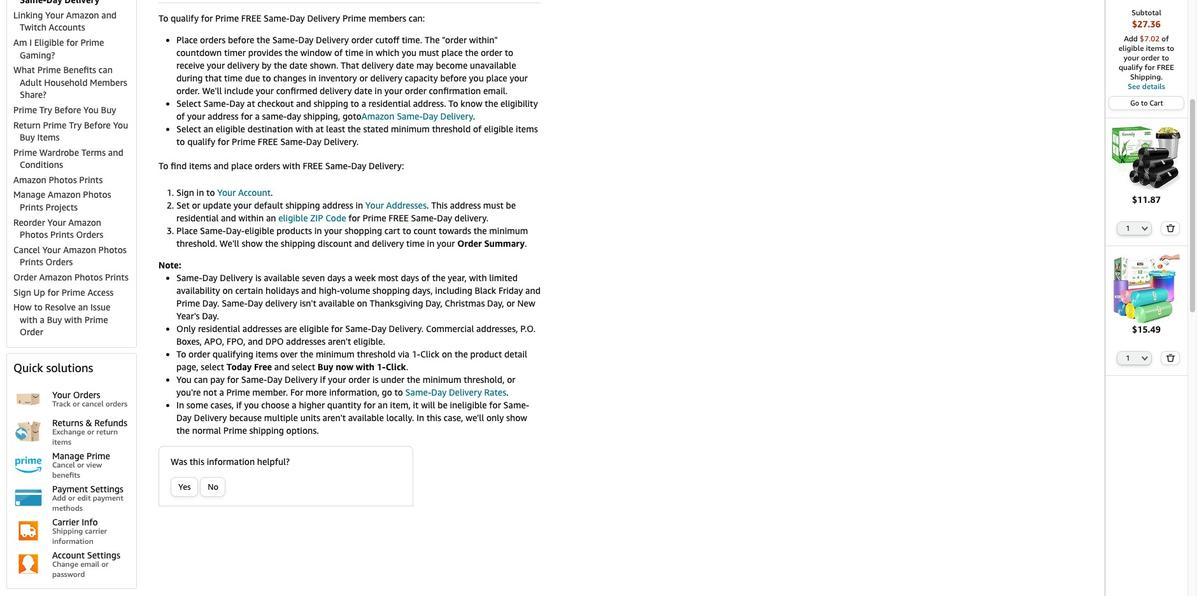 Task type: describe. For each thing, give the bounding box(es) containing it.
prints down terms
[[79, 174, 103, 185]]

prime inside in some cases, if you choose a higher quantity for an item, it will be ineligible                            for same- day delivery because multiple units aren't available locally. in this case,                            we'll only show the normal prime shipping options.
[[223, 425, 247, 436]]

carrier
[[85, 527, 107, 536]]

projects
[[46, 202, 78, 213]]

residential inside select same-day at checkout and shipping to a residential address. to know the eligibility of your address for a same-day shipping, goto
[[368, 98, 411, 109]]

place for place same-day-eligible products in your shopping cart to count towards the minimum threshold. we'll show the shipping discount and delivery time in your
[[176, 225, 198, 236]]

count
[[414, 225, 436, 236]]

prime inside the you can pay for same-day delivery if your order is under the minimum threshold, or you're not a prime member. for more information, go to
[[226, 387, 250, 398]]

for down accounts
[[66, 37, 78, 48]]

prime up items
[[43, 119, 67, 130]]

manage prime cancel or view benefits
[[52, 451, 110, 480]]

same- up provides
[[264, 13, 290, 23]]

minimum inside the you can pay for same-day delivery if your order is under the minimum threshold, or you're not a prime member. for more information, go to
[[423, 374, 461, 385]]

2 day. from the top
[[202, 311, 219, 321]]

isn't
[[300, 298, 316, 309]]

0 vertical spatial before
[[54, 104, 81, 115]]

buy down return
[[20, 132, 35, 143]]

sign up for prime access link
[[13, 287, 113, 298]]

Yes submit
[[171, 478, 197, 497]]

your up eligible zip code for prime free same-day delivery.
[[365, 200, 384, 211]]

aren't inside same-day delivery is available seven days a week most days of the year, with limited availability on certain holidays and high-volume shopping days, including black friday                            and prime day. same-day delivery isn't available on thanksgiving day, christmas day,                            or new year's day. only residential addresses are eligible for same-day delivery. commercial addresses,                            p.o. boxes, apo, fpo, and dpo addresses aren't eligible.
[[328, 336, 351, 347]]

for inside the you can pay for same-day delivery if your order is under the minimum threshold, or you're not a prime member. for more information, go to
[[227, 374, 239, 385]]

manage prime image
[[13, 450, 43, 480]]

amazon photos prints link
[[13, 174, 103, 185]]

cancel inside linking your amazon and twitch accounts am i eligible for prime gaming? what prime benefits can adult household members share? prime try before you buy return prime try before you buy items prime wardrobe terms and conditions amazon photos prints manage amazon photos prints projects reorder your amazon photos prints orders cancel your amazon photos prints orders order amazon photos prints sign up for prime access how to resolve an issue with a buy with prime order
[[13, 244, 40, 255]]

address inside select same-day at checkout and shipping to a residential address. to know the eligibility of your address for a same-day shipping, goto
[[208, 111, 238, 121]]

your up accounts
[[45, 9, 64, 20]]

prime try before you buy link
[[13, 104, 116, 115]]

a inside the you can pay for same-day delivery if your order is under the minimum threshold, or you're not a prime member. for more information, go to
[[219, 387, 224, 398]]

friday
[[498, 285, 523, 296]]

for
[[290, 387, 303, 398]]

eligible down "include"
[[216, 123, 245, 134]]

unavailable
[[470, 60, 516, 71]]

0 vertical spatial add
[[1124, 34, 1138, 43]]

delivery. inside the select an eligible destination with at least the stated minimum threshold of eligible                         items to qualify for prime free same-day delivery.
[[324, 136, 359, 147]]

the up provides
[[257, 34, 270, 45]]

prime down order amazon photos prints link
[[62, 287, 85, 298]]

1 horizontal spatial in
[[417, 412, 424, 423]]

1 vertical spatial you
[[113, 119, 128, 130]]

1 horizontal spatial account
[[238, 187, 271, 198]]

can inside linking your amazon and twitch accounts am i eligible for prime gaming? what prime benefits can adult household members share? prime try before you buy return prime try before you buy items prime wardrobe terms and conditions amazon photos prints manage amazon photos prints projects reorder your amazon photos prints orders cancel your amazon photos prints orders order amazon photos prints sign up for prime access how to resolve an issue with a buy with prime order
[[99, 64, 113, 75]]

prime up conditions
[[13, 147, 37, 158]]

prints up up
[[20, 257, 43, 268]]

in up update
[[196, 187, 204, 198]]

and up new
[[525, 285, 541, 296]]

your down reorder your amazon photos prints orders 'link'
[[42, 244, 61, 255]]

and down over
[[274, 362, 290, 372]]

add inside payment settings add or edit payment methods
[[52, 493, 66, 503]]

shipping inside place same-day-eligible products in your shopping cart to count towards the minimum threshold. we'll show the shipping discount and delivery time in your
[[281, 238, 315, 249]]

with down resolve
[[64, 314, 82, 325]]

items inside of eligible items to your order to qualify for free shipping.
[[1146, 43, 1165, 53]]

we'll inside the place orders before the same-day delivery order cutoff time. the "order within" countdown                         timer provides the window of time in which you must place the order to receive your                         delivery by the date shown. that delivery date may become unavailable during that                         time due to changes in inventory or delivery capacity before you place your order.                         we'll include your confirmed delivery date in your order confirmation email.
[[202, 85, 222, 96]]

inventory
[[318, 72, 357, 83]]

in left which
[[366, 47, 373, 58]]

a inside same-day delivery is available seven days a week most days of the year, with limited availability on certain holidays and high-volume shopping days, including black friday                            and prime day. same-day delivery isn't available on thanksgiving day, christmas day,                            or new year's day. only residential addresses are eligible for same-day delivery. commercial addresses,                            p.o. boxes, apo, fpo, and dpo addresses aren't eligible.
[[348, 272, 352, 283]]

email
[[80, 560, 99, 569]]

add $7.02
[[1124, 34, 1162, 43]]

that
[[341, 60, 359, 71]]

1 vertical spatial addresses
[[286, 336, 326, 347]]

resolve
[[45, 302, 76, 313]]

prime down issue
[[84, 314, 108, 325]]

same- down the certain
[[222, 298, 248, 309]]

with down how in the left bottom of the page
[[20, 314, 38, 325]]

confirmed
[[276, 85, 317, 96]]

1 vertical spatial before
[[84, 119, 111, 130]]

delete image
[[1166, 224, 1175, 232]]

must inside ". this address must be residential and within an"
[[483, 200, 504, 211]]

prime wardrobe terms and conditions link
[[13, 147, 123, 170]]

same- inside the select an eligible destination with at least the stated minimum threshold of eligible                         items to qualify for prime free same-day delivery.
[[280, 136, 306, 147]]

eligible inside same-day delivery is available seven days a week most days of the year, with limited availability on certain holidays and high-volume shopping days, including black friday                            and prime day. same-day delivery isn't available on thanksgiving day, christmas day,                            or new year's day. only residential addresses are eligible for same-day delivery. commercial addresses,                            p.o. boxes, apo, fpo, and dpo addresses aren't eligible.
[[299, 323, 329, 334]]

must inside the place orders before the same-day delivery order cutoff time. the "order within" countdown                         timer provides the window of time in which you must place the order to receive your                         delivery by the date shown. that delivery date may become unavailable during that                         time due to changes in inventory or delivery capacity before you place your order.                         we'll include your confirmed delivery date in your order confirmation email.
[[419, 47, 439, 58]]

0 vertical spatial order
[[457, 238, 482, 249]]

your up discount
[[324, 225, 342, 236]]

exchange
[[52, 427, 85, 437]]

threshold inside to order qualifying items over the minimum threshold via 1-click on the product detail page, select
[[357, 349, 396, 360]]

and up am i eligible for prime gaming? link
[[101, 9, 117, 20]]

prime down "gaming?"
[[37, 64, 61, 75]]

order inside the you can pay for same-day delivery if your order is under the minimum threshold, or you're not a prime member. for more information, go to
[[348, 374, 370, 385]]

the left product
[[455, 349, 468, 360]]

of inside same-day delivery is available seven days a week most days of the year, with limited availability on certain holidays and high-volume shopping days, including black friday                            and prime day. same-day delivery isn't available on thanksgiving day, christmas day,                            or new year's day. only residential addresses are eligible for same-day delivery. commercial addresses,                            p.o. boxes, apo, fpo, and dpo addresses aren't eligible.
[[421, 272, 430, 283]]

summary
[[484, 238, 525, 249]]

locally.
[[386, 412, 414, 423]]

the left window
[[285, 47, 298, 58]]

payment
[[93, 493, 123, 503]]

an inside linking your amazon and twitch accounts am i eligible for prime gaming? what prime benefits can adult household members share? prime try before you buy return prime try before you buy items prime wardrobe terms and conditions amazon photos prints manage amazon photos prints projects reorder your amazon photos prints orders cancel your amazon photos prints orders order amazon photos prints sign up for prime access how to resolve an issue with a buy with prime order
[[78, 302, 88, 313]]

for up only
[[489, 400, 501, 411]]

set
[[176, 200, 190, 211]]

0 horizontal spatial time
[[224, 72, 243, 83]]

amazon down projects
[[68, 217, 101, 228]]

and inside ". this address must be residential and within an"
[[221, 213, 236, 223]]

1 vertical spatial orders
[[46, 257, 73, 268]]

day inside the you can pay for same-day delivery if your order is under the minimum threshold, or you're not a prime member. for more information, go to
[[267, 374, 282, 385]]

units
[[300, 412, 320, 423]]

eligible inside place same-day-eligible products in your shopping cart to count towards the minimum threshold. we'll show the shipping discount and delivery time in your
[[245, 225, 274, 236]]

return
[[13, 119, 41, 130]]

orders inside the place orders before the same-day delivery order cutoff time. the "order within" countdown                         timer provides the window of time in which you must place the order to receive your                         delivery by the date shown. that delivery date may become unavailable during that                         time due to changes in inventory or delivery capacity before you place your order.                         we'll include your confirmed delivery date in your order confirmation email.
[[200, 34, 226, 45]]

the right by
[[274, 60, 287, 71]]

$15.49
[[1132, 324, 1161, 335]]

buy left now
[[318, 362, 333, 372]]

or inside your orders track or cancel orders
[[73, 400, 80, 409]]

items right the find
[[189, 160, 211, 171]]

your up checkout
[[256, 85, 274, 96]]

information inside carrier info shipping carrier information
[[52, 537, 93, 546]]

prints up access
[[105, 272, 128, 283]]

account inside account settings change email or password
[[52, 550, 85, 561]]

1 vertical spatial available
[[319, 298, 355, 309]]

items inside returns & refunds exchange or return items
[[52, 437, 71, 447]]

carrier
[[52, 517, 79, 528]]

the inside select same-day at checkout and shipping to a residential address. to know the eligibility of your address for a same-day shipping, goto
[[485, 98, 498, 109]]

an inside ". this address must be residential and within an"
[[266, 213, 276, 223]]

. up default
[[271, 187, 273, 198]]

1 vertical spatial this
[[190, 456, 204, 467]]

to inside the you can pay for same-day delivery if your order is under the minimum threshold, or you're not a prime member. for more information, go to
[[394, 387, 403, 398]]

&
[[86, 418, 92, 428]]

what prime benefits can adult household members share? link
[[13, 64, 127, 100]]

of inside of eligible items to your order to qualify for free shipping.
[[1162, 34, 1169, 43]]

know
[[461, 98, 482, 109]]

high-
[[319, 285, 340, 296]]

prints up reorder
[[20, 202, 43, 213]]

addresses
[[386, 200, 427, 211]]

0 vertical spatial available
[[264, 272, 300, 283]]

week
[[355, 272, 376, 283]]

fpo,
[[227, 336, 245, 347]]

christmas
[[445, 298, 485, 309]]

eligible down eligibility at the top of page
[[484, 123, 513, 134]]

select same-day at checkout and shipping to a residential address. to know the eligibility of your address for a same-day shipping, goto
[[176, 98, 538, 121]]

amazon up projects
[[48, 189, 81, 200]]

prime inside manage prime cancel or view benefits
[[87, 451, 110, 462]]

and up isn't
[[301, 285, 316, 296]]

0 vertical spatial information
[[207, 456, 255, 467]]

$11.87
[[1132, 194, 1161, 205]]

1 day. from the top
[[202, 298, 219, 309]]

at inside select same-day at checkout and shipping to a residential address. to know the eligibility of your address for a same-day shipping, goto
[[247, 98, 255, 109]]

how
[[13, 302, 32, 313]]

shipping inside select same-day at checkout and shipping to a residential address. to know the eligibility of your address for a same-day shipping, goto
[[314, 98, 348, 109]]

destination
[[247, 123, 293, 134]]

same- up it on the left bottom
[[405, 387, 431, 398]]

same- down the select an eligible destination with at least the stated minimum threshold of eligible                         items to qualify for prime free same-day delivery. at the left top
[[325, 160, 351, 171]]

with right now
[[356, 362, 375, 372]]

a left the same-
[[255, 111, 260, 121]]

code
[[326, 213, 346, 223]]

same- up eligible.
[[345, 323, 371, 334]]

to inside linking your amazon and twitch accounts am i eligible for prime gaming? what prime benefits can adult household members share? prime try before you buy return prime try before you buy items prime wardrobe terms and conditions amazon photos prints manage amazon photos prints projects reorder your amazon photos prints orders cancel your amazon photos prints orders order amazon photos prints sign up for prime access how to resolve an issue with a buy with prime order
[[34, 302, 43, 313]]

your up update
[[217, 187, 236, 198]]

year,
[[448, 272, 467, 283]]

members
[[368, 13, 406, 23]]

in down shown.
[[309, 72, 316, 83]]

qualifying
[[213, 349, 253, 360]]

2 vertical spatial place
[[231, 160, 252, 171]]

for right up
[[47, 287, 59, 298]]

linking your amazon and twitch accounts am i eligible for prime gaming? what prime benefits can adult household members share? prime try before you buy return prime try before you buy items prime wardrobe terms and conditions amazon photos prints manage amazon photos prints projects reorder your amazon photos prints orders cancel your amazon photos prints orders order amazon photos prints sign up for prime access how to resolve an issue with a buy with prime order
[[13, 9, 128, 338]]

prime up return
[[13, 104, 37, 115]]

members
[[90, 77, 127, 88]]

shopping inside same-day delivery is available seven days a week most days of the year, with limited availability on certain holidays and high-volume shopping days, including black friday                            and prime day. same-day delivery isn't available on thanksgiving day, christmas day,                            or new year's day. only residential addresses are eligible for same-day delivery. commercial addresses,                            p.o. boxes, apo, fpo, and dpo addresses aren't eligible.
[[372, 285, 410, 296]]

or inside the you can pay for same-day delivery if your order is under the minimum threshold, or you're not a prime member. for more information, go to
[[507, 374, 515, 385]]

orders for your orders track or cancel orders
[[106, 400, 127, 409]]

manage inside manage prime cancel or view benefits
[[52, 451, 84, 462]]

manage amazon photos prints projects link
[[13, 189, 111, 213]]

0 vertical spatial orders
[[76, 229, 103, 240]]

settings for payment settings
[[90, 484, 123, 495]]

linking
[[13, 9, 43, 20]]

your up amazon same-day delivery link
[[384, 85, 403, 96]]

no
[[208, 482, 218, 492]]

was this information helpful?
[[171, 456, 290, 467]]

the inside same-day delivery is available seven days a week most days of the year, with limited availability on certain holidays and high-volume shopping days, including black friday                            and prime day. same-day delivery isn't available on thanksgiving day, christmas day,                            or new year's day. only residential addresses are eligible for same-day delivery. commercial addresses,                            p.o. boxes, apo, fpo, and dpo addresses aren't eligible.
[[432, 272, 446, 283]]

household
[[44, 77, 88, 88]]

and left dpo
[[248, 336, 263, 347]]

1 horizontal spatial address
[[322, 200, 353, 211]]

same- up count
[[411, 213, 437, 223]]

minimum inside to order qualifying items over the minimum threshold via 1-click on the product detail page, select
[[316, 349, 355, 360]]

prints up cancel your amazon photos prints orders link
[[50, 229, 74, 240]]

to inside select same-day at checkout and shipping to a residential address. to know the eligibility of your address for a same-day shipping, goto
[[448, 98, 458, 109]]

this inside in some cases, if you choose a higher quantity for an item, it will be ineligible                            for same- day delivery because multiple units aren't available locally. in this case,                            we'll only show the normal prime shipping options.
[[427, 412, 441, 423]]

details
[[1142, 82, 1165, 91]]

prime down accounts
[[80, 37, 104, 48]]

for right code
[[348, 213, 360, 223]]

account settings image
[[13, 550, 43, 580]]

select inside to order qualifying items over the minimum threshold via 1-click on the product detail page, select
[[201, 362, 224, 372]]

1 vertical spatial order
[[13, 272, 37, 283]]

with up set or update your default shipping address in your addresses
[[283, 160, 300, 171]]

access
[[87, 287, 113, 298]]

prime left members
[[342, 13, 366, 23]]

buy down resolve
[[47, 314, 62, 325]]

1 day, from the left
[[425, 298, 442, 309]]

in up select same-day at checkout and shipping to a residential address. to know the eligibility of your address for a same-day shipping, goto at the left of the page
[[375, 85, 382, 96]]

under
[[381, 374, 405, 385]]

prime inside same-day delivery is available seven days a week most days of the year, with limited availability on certain holidays and high-volume shopping days, including black friday                            and prime day. same-day delivery isn't available on thanksgiving day, christmas day,                            or new year's day. only residential addresses are eligible for same-day delivery. commercial addresses,                            p.o. boxes, apo, fpo, and dpo addresses aren't eligible.
[[176, 298, 200, 309]]

am i eligible for prime gaming? link
[[13, 37, 104, 60]]

the inside the you can pay for same-day delivery if your order is under the minimum threshold, or you're not a prime member. for more information, go to
[[407, 374, 420, 385]]

your addresses link
[[365, 200, 427, 211]]

order inside of eligible items to your order to qualify for free shipping.
[[1141, 53, 1160, 62]]

the up today free and select buy now with 1-click .
[[300, 349, 313, 360]]

. down via
[[406, 362, 408, 372]]

we'll inside place same-day-eligible products in your shopping cart to count towards the minimum threshold. we'll show the shipping discount and delivery time in your
[[220, 238, 239, 249]]

with inside the select an eligible destination with at least the stated minimum threshold of eligible                         items to qualify for prime free same-day delivery.
[[295, 123, 313, 134]]

of inside the select an eligible destination with at least the stated minimum threshold of eligible                         items to qualify for prime free same-day delivery.
[[473, 123, 482, 134]]

free down your addresses link
[[389, 213, 409, 223]]

today
[[227, 362, 252, 372]]

your orders image
[[13, 385, 43, 414]]

to find items and place orders with free same-day delivery:
[[159, 160, 404, 171]]

free
[[254, 362, 272, 372]]

for up countdown on the left top
[[201, 13, 213, 23]]

same-
[[262, 111, 287, 121]]

amazon up sign up for prime access link
[[39, 272, 72, 283]]

2 horizontal spatial date
[[396, 60, 414, 71]]

1 for $15.49
[[1126, 354, 1130, 362]]

dropdown image
[[1142, 226, 1148, 231]]

and right terms
[[108, 147, 123, 158]]

addresses,
[[476, 323, 518, 334]]

quick solutions
[[13, 361, 93, 375]]

wardrobe
[[39, 147, 79, 158]]

1 horizontal spatial you
[[402, 47, 416, 58]]

0 vertical spatial place
[[441, 47, 463, 58]]

benefits
[[63, 64, 96, 75]]

0 vertical spatial on
[[222, 285, 233, 296]]

amazon up accounts
[[66, 9, 99, 20]]

eligible up products
[[278, 213, 308, 223]]

adult
[[20, 77, 42, 88]]

what
[[13, 64, 35, 75]]

if inside in some cases, if you choose a higher quantity for an item, it will be ineligible                            for same- day delivery because multiple units aren't available locally. in this case,                            we'll only show the normal prime shipping options.
[[236, 400, 242, 411]]

your inside select same-day at checkout and shipping to a residential address. to know the eligibility of your address for a same-day shipping, goto
[[187, 111, 205, 121]]

1 days from the left
[[327, 272, 345, 283]]

1 horizontal spatial try
[[69, 119, 82, 130]]

same- inside select same-day at checkout and shipping to a residential address. to know the eligibility of your address for a same-day shipping, goto
[[203, 98, 229, 109]]

. up new
[[525, 238, 527, 249]]

pay
[[210, 374, 225, 385]]

or inside the place orders before the same-day delivery order cutoff time. the "order within" countdown                         timer provides the window of time in which you must place the order to receive your                         delivery by the date shown. that delivery date may become unavailable during that                         time due to changes in inventory or delivery capacity before you place your order.                         we'll include your confirmed delivery date in your order confirmation email.
[[359, 72, 368, 83]]

items inside the select an eligible destination with at least the stated minimum threshold of eligible                         items to qualify for prime free same-day delivery.
[[516, 123, 538, 134]]

dropdown image
[[1142, 356, 1148, 361]]

is inside same-day delivery is available seven days a week most days of the year, with limited availability on certain holidays and high-volume shopping days, including black friday                            and prime day. same-day delivery isn't available on thanksgiving day, christmas day,                            or new year's day. only residential addresses are eligible for same-day delivery. commercial addresses,                            p.o. boxes, apo, fpo, and dpo addresses aren't eligible.
[[255, 272, 261, 283]]

to inside place same-day-eligible products in your shopping cart to count towards the minimum threshold. we'll show the shipping discount and delivery time in your
[[403, 225, 411, 236]]

free up provides
[[241, 13, 261, 23]]

manage inside linking your amazon and twitch accounts am i eligible for prime gaming? what prime benefits can adult household members share? prime try before you buy return prime try before you buy items prime wardrobe terms and conditions amazon photos prints manage amazon photos prints projects reorder your amazon photos prints orders cancel your amazon photos prints orders order amazon photos prints sign up for prime access how to resolve an issue with a buy with prime order
[[13, 189, 45, 200]]

order left cutoff
[[351, 34, 373, 45]]

in down count
[[427, 238, 435, 249]]

order up unavailable
[[481, 47, 502, 58]]

same-day delivery rates .
[[405, 387, 509, 398]]

find
[[171, 160, 187, 171]]

for inside the select an eligible destination with at least the stated minimum threshold of eligible                         items to qualify for prime free same-day delivery.
[[218, 136, 229, 147]]

for down information,
[[364, 400, 375, 411]]

delivery inside the place orders before the same-day delivery order cutoff time. the "order within" countdown                         timer provides the window of time in which you must place the order to receive your                         delivery by the date shown. that delivery date may become unavailable during that                         time due to changes in inventory or delivery capacity before you place your order.                         we'll include your confirmed delivery date in your order confirmation email.
[[316, 34, 349, 45]]

rates
[[484, 387, 506, 398]]

methods
[[52, 504, 83, 513]]

your down the your account link
[[234, 200, 252, 211]]

apo,
[[204, 336, 224, 347]]

a up goto
[[361, 98, 366, 109]]

delivery inside the you can pay for same-day delivery if your order is under the minimum threshold, or you're not a prime member. for more information, go to
[[285, 374, 318, 385]]

to for to find items and place orders with free same-day delivery:
[[159, 160, 168, 171]]

2 days from the left
[[401, 272, 419, 283]]

default
[[254, 200, 283, 211]]

order down capacity
[[405, 85, 427, 96]]

. this address must be residential and within an
[[176, 200, 516, 223]]

0 horizontal spatial date
[[289, 60, 308, 71]]

threshold inside the select an eligible destination with at least the stated minimum threshold of eligible                         items to qualify for prime free same-day delivery.
[[432, 123, 471, 134]]

shipping inside in some cases, if you choose a higher quantity for an item, it will be ineligible                            for same- day delivery because multiple units aren't available locally. in this case,                            we'll only show the normal prime shipping options.
[[249, 425, 284, 436]]

2 vertical spatial order
[[20, 327, 43, 338]]

linking your amazon and twitch accounts link
[[13, 9, 117, 33]]

an inside the select an eligible destination with at least the stated minimum threshold of eligible                         items to qualify for prime free same-day delivery.
[[203, 123, 213, 134]]

discount
[[318, 238, 352, 249]]

eligibility
[[500, 98, 538, 109]]

in down zip
[[314, 225, 322, 236]]

higher
[[299, 400, 325, 411]]

days,
[[412, 285, 433, 296]]

and up sign in to your account .
[[214, 160, 229, 171]]

cancel
[[82, 400, 104, 409]]

2 horizontal spatial you
[[469, 72, 484, 83]]

"order
[[442, 34, 467, 45]]

i
[[29, 37, 32, 48]]



Task type: vqa. For each thing, say whether or not it's contained in the screenshot.


Task type: locate. For each thing, give the bounding box(es) containing it.
amazon up stated
[[361, 111, 394, 121]]

1 horizontal spatial be
[[506, 200, 516, 211]]

returns
[[52, 418, 83, 428]]

0 horizontal spatial address
[[208, 111, 238, 121]]

qualify down order.
[[187, 136, 215, 147]]

including
[[435, 285, 472, 296]]

1 vertical spatial we'll
[[220, 238, 239, 249]]

your down order.
[[187, 111, 205, 121]]

items
[[37, 132, 60, 143]]

free inside the select an eligible destination with at least the stated minimum threshold of eligible                         items to qualify for prime free same-day delivery.
[[258, 136, 278, 147]]

that
[[205, 72, 222, 83]]

prime up timer
[[215, 13, 239, 23]]

information down shipping
[[52, 537, 93, 546]]

only
[[176, 323, 196, 334]]

addresses
[[243, 323, 282, 334], [286, 336, 326, 347]]

0 vertical spatial this
[[427, 412, 441, 423]]

see
[[1128, 82, 1140, 91]]

0 horizontal spatial be
[[438, 400, 448, 411]]

prime up the cases,
[[226, 387, 250, 398]]

2 horizontal spatial you
[[176, 374, 192, 385]]

the right "under"
[[407, 374, 420, 385]]

0 vertical spatial in
[[176, 400, 184, 411]]

amazon up order amazon photos prints link
[[63, 244, 96, 255]]

1 vertical spatial place
[[486, 72, 507, 83]]

confirmation
[[429, 85, 481, 96]]

time up that
[[345, 47, 363, 58]]

2 horizontal spatial on
[[442, 349, 452, 360]]

gaming?
[[20, 49, 55, 60]]

a right not
[[219, 387, 224, 398]]

if
[[320, 374, 326, 385], [236, 400, 242, 411]]

some
[[186, 400, 208, 411]]

1 horizontal spatial date
[[354, 85, 372, 96]]

sign up how in the left bottom of the page
[[13, 287, 31, 298]]

to qualify for prime free same-day delivery prime members can:
[[159, 13, 425, 23]]

orders up cancel your amazon photos prints orders link
[[76, 229, 103, 240]]

. down know
[[473, 111, 475, 121]]

same- up availability
[[176, 272, 202, 283]]

the down delivery.
[[474, 225, 487, 236]]

prime up the year's
[[176, 298, 200, 309]]

same- inside the you can pay for same-day delivery if your order is under the minimum threshold, or you're not a prime member. for more information, go to
[[241, 374, 267, 385]]

2 horizontal spatial address
[[450, 200, 481, 211]]

for up sign in to your account .
[[218, 136, 229, 147]]

your down projects
[[47, 217, 66, 228]]

$7.02
[[1140, 34, 1160, 43]]

1 horizontal spatial threshold
[[432, 123, 471, 134]]

1 vertical spatial place
[[176, 225, 198, 236]]

2 select from the left
[[292, 362, 315, 372]]

for inside select same-day at checkout and shipping to a residential address. to know the eligibility of your address for a same-day shipping, goto
[[241, 111, 253, 121]]

1 horizontal spatial days
[[401, 272, 419, 283]]

orders right "track"
[[73, 390, 100, 401]]

or inside payment settings add or edit payment methods
[[68, 493, 75, 503]]

over
[[280, 349, 298, 360]]

1 vertical spatial settings
[[87, 550, 120, 561]]

returns & refunds image
[[13, 417, 43, 447]]

place inside the place orders before the same-day delivery order cutoff time. the "order within" countdown                         timer provides the window of time in which you must place the order to receive your                         delivery by the date shown. that delivery date may become unavailable during that                         time due to changes in inventory or delivery capacity before you place your order.                         we'll include your confirmed delivery date in your order confirmation email.
[[176, 34, 198, 45]]

0 horizontal spatial 1-
[[377, 362, 386, 372]]

qualify inside the select an eligible destination with at least the stated minimum threshold of eligible                         items to qualify for prime free same-day delivery.
[[187, 136, 215, 147]]

must
[[419, 47, 439, 58], [483, 200, 504, 211]]

0 vertical spatial time
[[345, 47, 363, 58]]

1 left dropdown image
[[1126, 224, 1130, 232]]

include
[[224, 85, 253, 96]]

None submit
[[1161, 222, 1179, 235], [1161, 352, 1179, 365], [1161, 222, 1179, 235], [1161, 352, 1179, 365]]

0 horizontal spatial try
[[39, 104, 52, 115]]

0 vertical spatial must
[[419, 47, 439, 58]]

settings down carrier
[[87, 550, 120, 561]]

0 vertical spatial click
[[420, 349, 439, 360]]

eligible zip code link
[[278, 213, 346, 223]]

1 vertical spatial select
[[176, 123, 201, 134]]

prime inside the select an eligible destination with at least the stated minimum threshold of eligible                         items to qualify for prime free same-day delivery.
[[232, 136, 255, 147]]

. down detail
[[506, 387, 509, 398]]

delivery. inside same-day delivery is available seven days a week most days of the year, with limited availability on certain holidays and high-volume shopping days, including black friday                            and prime day. same-day delivery isn't available on thanksgiving day, christmas day,                            or new year's day. only residential addresses are eligible for same-day delivery. commercial addresses,                            p.o. boxes, apo, fpo, and dpo addresses aren't eligible.
[[389, 323, 424, 334]]

delivery inside place same-day-eligible products in your shopping cart to count towards the minimum threshold. we'll show the shipping discount and delivery time in your
[[372, 238, 404, 249]]

and down confirmed
[[296, 98, 311, 109]]

1 vertical spatial click
[[386, 362, 406, 372]]

aren't inside in some cases, if you choose a higher quantity for an item, it will be ineligible                            for same- day delivery because multiple units aren't available locally. in this case,                            we'll only show the normal prime shipping options.
[[323, 412, 346, 423]]

be up summary
[[506, 200, 516, 211]]

your down now
[[328, 374, 346, 385]]

for up see details "link"
[[1145, 62, 1155, 72]]

0 horizontal spatial day,
[[425, 298, 442, 309]]

1 horizontal spatial select
[[292, 362, 315, 372]]

0 horizontal spatial on
[[222, 285, 233, 296]]

minimum inside the select an eligible destination with at least the stated minimum threshold of eligible                         items to qualify for prime free same-day delivery.
[[391, 123, 430, 134]]

0 vertical spatial orders
[[200, 34, 226, 45]]

1 horizontal spatial must
[[483, 200, 504, 211]]

your inside the you can pay for same-day delivery if your order is under the minimum threshold, or you're not a prime member. for more information, go to
[[328, 374, 346, 385]]

1 vertical spatial delivery.
[[389, 323, 424, 334]]

place inside place same-day-eligible products in your shopping cart to count towards the minimum threshold. we'll show the shipping discount and delivery time in your
[[176, 225, 198, 236]]

product
[[470, 349, 502, 360]]

an inside in some cases, if you choose a higher quantity for an item, it will be ineligible                            for same- day delivery because multiple units aren't available locally. in this case,                            we'll only show the normal prime shipping options.
[[378, 400, 388, 411]]

if up because
[[236, 400, 242, 411]]

to inside the select an eligible destination with at least the stated minimum threshold of eligible                         items to qualify for prime free same-day delivery.
[[176, 136, 185, 147]]

1 vertical spatial try
[[69, 119, 82, 130]]

2 day, from the left
[[487, 298, 504, 309]]

buy down the "members"
[[101, 104, 116, 115]]

provides
[[248, 47, 282, 58]]

your up eligibility at the top of page
[[510, 72, 528, 83]]

1 vertical spatial cancel
[[52, 460, 75, 470]]

if inside the you can pay for same-day delivery if your order is under the minimum threshold, or you're not a prime member. for more information, go to
[[320, 374, 326, 385]]

1 horizontal spatial place
[[441, 47, 463, 58]]

minimum up now
[[316, 349, 355, 360]]

your inside of eligible items to your order to qualify for free shipping.
[[1124, 53, 1139, 62]]

member.
[[252, 387, 288, 398]]

be inside ". this address must be residential and within an"
[[506, 200, 516, 211]]

1 vertical spatial 1
[[1126, 354, 1130, 362]]

date
[[289, 60, 308, 71], [396, 60, 414, 71], [354, 85, 372, 96]]

1 vertical spatial must
[[483, 200, 504, 211]]

1 horizontal spatial sign
[[176, 187, 194, 198]]

at inside the select an eligible destination with at least the stated minimum threshold of eligible                         items to qualify for prime free same-day delivery.
[[315, 123, 324, 134]]

1 vertical spatial threshold
[[357, 349, 396, 360]]

benefits
[[52, 471, 80, 480]]

0 vertical spatial be
[[506, 200, 516, 211]]

shopping inside place same-day-eligible products in your shopping cart to count towards the minimum threshold. we'll show the shipping discount and delivery time in your
[[345, 225, 382, 236]]

1 vertical spatial before
[[440, 72, 467, 83]]

note:
[[159, 260, 181, 270]]

normal
[[192, 425, 221, 436]]

1 vertical spatial qualify
[[1119, 62, 1143, 72]]

0 vertical spatial sign
[[176, 187, 194, 198]]

aren't down the quantity
[[323, 412, 346, 423]]

for inside same-day delivery is available seven days a week most days of the year, with limited availability on certain holidays and high-volume shopping days, including black friday                            and prime day. same-day delivery isn't available on thanksgiving day, christmas day,                            or new year's day. only residential addresses are eligible for same-day delivery. commercial addresses,                            p.o. boxes, apo, fpo, and dpo addresses aren't eligible.
[[331, 323, 343, 334]]

a down for at the bottom left of page
[[292, 400, 297, 411]]

your down towards
[[437, 238, 455, 249]]

payment settings image
[[13, 484, 43, 513]]

email.
[[483, 85, 508, 96]]

settings inside payment settings add or edit payment methods
[[90, 484, 123, 495]]

0 horizontal spatial threshold
[[357, 349, 396, 360]]

you can pay for same-day delivery if your order is under the minimum threshold, or you're not a prime member. for more information, go to
[[176, 374, 515, 398]]

0 horizontal spatial is
[[255, 272, 261, 283]]

1 vertical spatial sign
[[13, 287, 31, 298]]

1 vertical spatial is
[[372, 374, 379, 385]]

this
[[431, 200, 448, 211]]

0 horizontal spatial addresses
[[243, 323, 282, 334]]

in up eligible zip code for prime free same-day delivery.
[[356, 200, 363, 211]]

1.2 gallon/330pcs strong trash bags colorful clear garbage bags by teivio, bathroom trash can bin liners, small plastic bags for home office kitchen, multicolor image
[[1112, 254, 1181, 324]]

place for place orders before the same-day delivery order cutoff time. the "order within" countdown                         timer provides the window of time in which you must place the order to receive your                         delivery by the date shown. that delivery date may become unavailable during that                         time due to changes in inventory or delivery capacity before you place your order.                         we'll include your confirmed delivery date in your order confirmation email.
[[176, 34, 198, 45]]

an left issue
[[78, 302, 88, 313]]

to for to qualify for prime free same-day delivery prime members can:
[[159, 13, 168, 23]]

can inside the you can pay for same-day delivery if your order is under the minimum threshold, or you're not a prime member. for more information, go to
[[194, 374, 208, 385]]

1 select from the top
[[176, 98, 201, 109]]

0 vertical spatial 1
[[1126, 224, 1130, 232]]

of down know
[[473, 123, 482, 134]]

new
[[517, 298, 535, 309]]

or inside manage prime cancel or view benefits
[[77, 460, 84, 470]]

select inside select same-day at checkout and shipping to a residential address. to know the eligibility of your address for a same-day shipping, goto
[[176, 98, 201, 109]]

0 horizontal spatial days
[[327, 272, 345, 283]]

certain
[[235, 285, 263, 296]]

the down within"
[[465, 47, 478, 58]]

cancel inside manage prime cancel or view benefits
[[52, 460, 75, 470]]

select an eligible destination with at least the stated minimum threshold of eligible                         items to qualify for prime free same-day delivery.
[[176, 123, 538, 147]]

order inside to order qualifying items over the minimum threshold via 1-click on the product detail page, select
[[189, 349, 210, 360]]

case,
[[444, 412, 463, 423]]

cancel up benefits on the left bottom
[[52, 460, 75, 470]]

the down products
[[265, 238, 278, 249]]

you
[[402, 47, 416, 58], [469, 72, 484, 83], [244, 400, 259, 411]]

1 horizontal spatial before
[[84, 119, 111, 130]]

0 vertical spatial before
[[228, 34, 254, 45]]

. inside ". this address must be residential and within an"
[[427, 200, 429, 211]]

eligible down $27.36
[[1119, 43, 1144, 53]]

before up confirmation
[[440, 72, 467, 83]]

2 vertical spatial on
[[442, 349, 452, 360]]

same- inside place same-day-eligible products in your shopping cart to count towards the minimum threshold. we'll show the shipping discount and delivery time in your
[[200, 225, 226, 236]]

2 place from the top
[[176, 225, 198, 236]]

orders
[[200, 34, 226, 45], [255, 160, 280, 171], [106, 400, 127, 409]]

orders up order amazon photos prints link
[[46, 257, 73, 268]]

select down over
[[292, 362, 315, 372]]

up
[[33, 287, 45, 298]]

eligible inside of eligible items to your order to qualify for free shipping.
[[1119, 43, 1144, 53]]

your account link
[[217, 187, 271, 198]]

order down how in the left bottom of the page
[[20, 327, 43, 338]]

delivery inside same-day delivery is available seven days a week most days of the year, with limited availability on certain holidays and high-volume shopping days, including black friday                            and prime day. same-day delivery isn't available on thanksgiving day, christmas day,                            or new year's day. only residential addresses are eligible for same-day delivery. commercial addresses,                            p.o. boxes, apo, fpo, and dpo addresses aren't eligible.
[[265, 298, 297, 309]]

or inside account settings change email or password
[[101, 560, 109, 569]]

1- inside to order qualifying items over the minimum threshold via 1-click on the product detail page, select
[[412, 349, 420, 360]]

volume
[[340, 285, 370, 296]]

of right $7.02
[[1162, 34, 1169, 43]]

No submit
[[201, 478, 225, 497]]

day
[[290, 13, 305, 23], [298, 34, 314, 45], [229, 98, 245, 109], [423, 111, 438, 121], [306, 136, 321, 147], [351, 160, 366, 171], [437, 213, 452, 223], [202, 272, 218, 283], [248, 298, 263, 309], [371, 323, 386, 334], [267, 374, 282, 385], [431, 387, 447, 398], [176, 412, 192, 423]]

address.
[[413, 98, 446, 109]]

0 horizontal spatial this
[[190, 456, 204, 467]]

1 for $11.87
[[1126, 224, 1130, 232]]

residential up apo,
[[198, 323, 240, 334]]

choose
[[261, 400, 290, 411]]

it
[[413, 400, 419, 411]]

0 vertical spatial settings
[[90, 484, 123, 495]]

0 vertical spatial you
[[83, 104, 99, 115]]

towards
[[439, 225, 471, 236]]

ineligible
[[450, 400, 487, 411]]

2 select from the top
[[176, 123, 201, 134]]

in some cases, if you choose a higher quantity for an item, it will be ineligible                            for same- day delivery because multiple units aren't available locally. in this case,                            we'll only show the normal prime shipping options.
[[176, 400, 529, 436]]

0 vertical spatial can
[[99, 64, 113, 75]]

or right set
[[192, 200, 200, 211]]

1 horizontal spatial on
[[357, 298, 367, 309]]

1 horizontal spatial day,
[[487, 298, 504, 309]]

photos
[[49, 174, 77, 185], [83, 189, 111, 200], [20, 229, 48, 240], [98, 244, 127, 255], [74, 272, 103, 283]]

0 horizontal spatial must
[[419, 47, 439, 58]]

show inside place same-day-eligible products in your shopping cart to count towards the minimum threshold. we'll show the shipping discount and delivery time in your
[[242, 238, 263, 249]]

delivery
[[227, 60, 259, 71], [361, 60, 394, 71], [370, 72, 402, 83], [320, 85, 352, 96], [372, 238, 404, 249], [265, 298, 297, 309]]

aren't
[[328, 336, 351, 347], [323, 412, 346, 423]]

receive
[[176, 60, 204, 71]]

0 vertical spatial we'll
[[202, 85, 222, 96]]

most
[[378, 272, 398, 283]]

be right will
[[438, 400, 448, 411]]

with up black
[[469, 272, 487, 283]]

may
[[416, 60, 433, 71]]

0 horizontal spatial sign
[[13, 287, 31, 298]]

.
[[473, 111, 475, 121], [271, 187, 273, 198], [427, 200, 429, 211], [525, 238, 527, 249], [406, 362, 408, 372], [506, 387, 509, 398]]

to inside select same-day at checkout and shipping to a residential address. to know the eligibility of your address for a same-day shipping, goto
[[351, 98, 359, 109]]

to for to order qualifying items over the minimum threshold via 1-click on the product detail page, select
[[176, 349, 186, 360]]

0 horizontal spatial manage
[[13, 189, 45, 200]]

shown.
[[310, 60, 338, 71]]

am
[[13, 37, 27, 48]]

0 horizontal spatial can
[[99, 64, 113, 75]]

of up the days,
[[421, 272, 430, 283]]

orders up the your account link
[[255, 160, 280, 171]]

or down 'friday'
[[507, 298, 515, 309]]

your up that
[[207, 60, 225, 71]]

0 vertical spatial shopping
[[345, 225, 382, 236]]

amazon
[[66, 9, 99, 20], [361, 111, 394, 121], [13, 174, 46, 185], [48, 189, 81, 200], [68, 217, 101, 228], [63, 244, 96, 255], [39, 272, 72, 283]]

you inside in some cases, if you choose a higher quantity for an item, it will be ineligible                            for same- day delivery because multiple units aren't available locally. in this case,                            we'll only show the normal prime shipping options.
[[244, 400, 259, 411]]

returns & refunds exchange or return items
[[52, 418, 127, 447]]

the
[[425, 34, 440, 45]]

0 horizontal spatial information
[[52, 537, 93, 546]]

0 horizontal spatial before
[[54, 104, 81, 115]]

delivery.
[[324, 136, 359, 147], [389, 323, 424, 334]]

to order qualifying items over the minimum threshold via 1-click on the product detail page, select
[[176, 349, 527, 372]]

or inside same-day delivery is available seven days a week most days of the year, with limited availability on certain holidays and high-volume shopping days, including black friday                            and prime day. same-day delivery isn't available on thanksgiving day, christmas day,                            or new year's day. only residential addresses are eligible for same-day delivery. commercial addresses,                            p.o. boxes, apo, fpo, and dpo addresses aren't eligible.
[[507, 298, 515, 309]]

orders inside your orders track or cancel orders
[[73, 390, 100, 401]]

orders up 'refunds'
[[106, 400, 127, 409]]

1 horizontal spatial cancel
[[52, 460, 75, 470]]

1 horizontal spatial at
[[315, 123, 324, 134]]

go to cart link
[[1109, 97, 1184, 110]]

residential inside same-day delivery is available seven days a week most days of the year, with limited availability on certain holidays and high-volume shopping days, including black friday                            and prime day. same-day delivery isn't available on thanksgiving day, christmas day,                            or new year's day. only residential addresses are eligible for same-day delivery. commercial addresses,                            p.o. boxes, apo, fpo, and dpo addresses aren't eligible.
[[198, 323, 240, 334]]

1 horizontal spatial is
[[372, 374, 379, 385]]

day inside the select an eligible destination with at least the stated minimum threshold of eligible                         items to qualify for prime free same-day delivery.
[[306, 136, 321, 147]]

settings inside account settings change email or password
[[87, 550, 120, 561]]

1 horizontal spatial orders
[[200, 34, 226, 45]]

settings for account settings
[[87, 550, 120, 561]]

0 horizontal spatial cancel
[[13, 244, 40, 255]]

amazon down conditions
[[13, 174, 46, 185]]

products
[[276, 225, 312, 236]]

you inside the you can pay for same-day delivery if your order is under the minimum threshold, or you're not a prime member. for more information, go to
[[176, 374, 192, 385]]

free up details
[[1157, 62, 1174, 72]]

2 vertical spatial time
[[406, 238, 425, 249]]

1 1 from the top
[[1126, 224, 1130, 232]]

same- inside in some cases, if you choose a higher quantity for an item, it will be ineligible                            for same- day delivery because multiple units aren't available locally. in this case,                            we'll only show the normal prime shipping options.
[[503, 400, 529, 411]]

or right inventory
[[359, 72, 368, 83]]

holidays
[[265, 285, 299, 296]]

boxes,
[[176, 336, 202, 347]]

quantity
[[327, 400, 361, 411]]

on down volume
[[357, 298, 367, 309]]

place up email.
[[486, 72, 507, 83]]

orders
[[76, 229, 103, 240], [46, 257, 73, 268], [73, 390, 100, 401]]

delivery inside same-day delivery is available seven days a week most days of the year, with limited availability on certain holidays and high-volume shopping days, including black friday                            and prime day. same-day delivery isn't available on thanksgiving day, christmas day,                            or new year's day. only residential addresses are eligible for same-day delivery. commercial addresses,                            p.o. boxes, apo, fpo, and dpo addresses aren't eligible.
[[220, 272, 253, 283]]

p.o.
[[520, 323, 536, 334]]

a
[[361, 98, 366, 109], [255, 111, 260, 121], [348, 272, 352, 283], [40, 314, 45, 325], [219, 387, 224, 398], [292, 400, 297, 411]]

0 horizontal spatial delivery.
[[324, 136, 359, 147]]

day, down the days,
[[425, 298, 442, 309]]

1 vertical spatial at
[[315, 123, 324, 134]]

twitch
[[20, 22, 46, 33]]

your inside your orders track or cancel orders
[[52, 390, 71, 401]]

0 vertical spatial qualify
[[171, 13, 199, 23]]

subtotal $27.36
[[1132, 8, 1161, 29]]

0 vertical spatial threshold
[[432, 123, 471, 134]]

time down count
[[406, 238, 425, 249]]

items up free in the left bottom of the page
[[256, 349, 278, 360]]

available
[[264, 272, 300, 283], [319, 298, 355, 309], [348, 412, 384, 423]]

can up not
[[194, 374, 208, 385]]

minimum inside place same-day-eligible products in your shopping cart to count towards the minimum threshold. we'll show the shipping discount and delivery time in your
[[489, 225, 528, 236]]

1 place from the top
[[176, 34, 198, 45]]

1 vertical spatial aren't
[[323, 412, 346, 423]]

1 vertical spatial residential
[[176, 213, 219, 223]]

2 horizontal spatial place
[[486, 72, 507, 83]]

with inside same-day delivery is available seven days a week most days of the year, with limited availability on certain holidays and high-volume shopping days, including black friday                            and prime day. same-day delivery isn't available on thanksgiving day, christmas day,                            or new year's day. only residential addresses are eligible for same-day delivery. commercial addresses,                            p.o. boxes, apo, fpo, and dpo addresses aren't eligible.
[[469, 272, 487, 283]]

1 horizontal spatial information
[[207, 456, 255, 467]]

on inside to order qualifying items over the minimum threshold via 1-click on the product detail page, select
[[442, 349, 452, 360]]

cases,
[[210, 400, 234, 411]]

free up set or update your default shipping address in your addresses
[[303, 160, 323, 171]]

delete image
[[1166, 354, 1175, 362]]

select
[[201, 362, 224, 372], [292, 362, 315, 372]]

try down prime try before you buy link
[[69, 119, 82, 130]]

orders for to find items and place orders with free same-day delivery:
[[255, 160, 280, 171]]

1 horizontal spatial time
[[345, 47, 363, 58]]

select for qualify
[[176, 123, 201, 134]]

track
[[52, 400, 71, 409]]

of inside the place orders before the same-day delivery order cutoff time. the "order within" countdown                         timer provides the window of time in which you must place the order to receive your                         delivery by the date shown. that delivery date may become unavailable during that                         time due to changes in inventory or delivery capacity before you place your order.                         we'll include your confirmed delivery date in your order confirmation email.
[[334, 47, 343, 58]]

0 horizontal spatial you
[[244, 400, 259, 411]]

1- up "under"
[[377, 362, 386, 372]]

1 horizontal spatial click
[[420, 349, 439, 360]]

0 horizontal spatial orders
[[106, 400, 127, 409]]

is left "under"
[[372, 374, 379, 385]]

order up information,
[[348, 374, 370, 385]]

0 horizontal spatial click
[[386, 362, 406, 372]]

1 vertical spatial can
[[194, 374, 208, 385]]

for down "include"
[[241, 111, 253, 121]]

an
[[203, 123, 213, 134], [266, 213, 276, 223], [78, 302, 88, 313], [378, 400, 388, 411]]

1 vertical spatial time
[[224, 72, 243, 83]]

set or update your default shipping address in your addresses
[[176, 200, 427, 211]]

same- down 'day'
[[280, 136, 306, 147]]

if down today free and select buy now with 1-click .
[[320, 374, 326, 385]]

solutions
[[46, 361, 93, 375]]

prime down returns & refunds exchange or return items
[[87, 451, 110, 462]]

in down the you're
[[176, 400, 184, 411]]

available inside in some cases, if you choose a higher quantity for an item, it will be ineligible                            for same- day delivery because multiple units aren't available locally. in this case,                            we'll only show the normal prime shipping options.
[[348, 412, 384, 423]]

try
[[39, 104, 52, 115], [69, 119, 82, 130]]

buy
[[101, 104, 116, 115], [20, 132, 35, 143], [47, 314, 62, 325], [318, 362, 333, 372]]

changes
[[273, 72, 306, 83]]

and right discount
[[354, 238, 369, 249]]

0 horizontal spatial at
[[247, 98, 255, 109]]

or inside returns & refunds exchange or return items
[[87, 427, 94, 437]]

day inside the place orders before the same-day delivery order cutoff time. the "order within" countdown                         timer provides the window of time in which you must place the order to receive your                         delivery by the date shown. that delivery date may become unavailable during that                         time due to changes in inventory or delivery capacity before you place your order.                         we'll include your confirmed delivery date in your order confirmation email.
[[298, 34, 314, 45]]

threshold
[[432, 123, 471, 134], [357, 349, 396, 360]]

a inside in some cases, if you choose a higher quantity for an item, it will be ineligible                            for same- day delivery because multiple units aren't available locally. in this case,                            we'll only show the normal prime shipping options.
[[292, 400, 297, 411]]

. left this
[[427, 200, 429, 211]]

on left the certain
[[222, 285, 233, 296]]

same- down address.
[[397, 111, 423, 121]]

carrier info image
[[13, 517, 43, 547]]

0 horizontal spatial before
[[228, 34, 254, 45]]

prime up cart
[[363, 213, 386, 223]]

add up methods
[[52, 493, 66, 503]]

day. right the year's
[[202, 311, 219, 321]]

and inside place same-day-eligible products in your shopping cart to count towards the minimum threshold. we'll show the shipping discount and delivery time in your
[[354, 238, 369, 249]]

2 1 from the top
[[1126, 354, 1130, 362]]

sign inside linking your amazon and twitch accounts am i eligible for prime gaming? what prime benefits can adult household members share? prime try before you buy return prime try before you buy items prime wardrobe terms and conditions amazon photos prints manage amazon photos prints projects reorder your amazon photos prints orders cancel your amazon photos prints orders order amazon photos prints sign up for prime access how to resolve an issue with a buy with prime order
[[13, 287, 31, 298]]

eligible
[[34, 37, 64, 48]]

same- inside the place orders before the same-day delivery order cutoff time. the "order within" countdown                         timer provides the window of time in which you must place the order to receive your                         delivery by the date shown. that delivery date may become unavailable during that                         time due to changes in inventory or delivery capacity before you place your order.                         we'll include your confirmed delivery date in your order confirmation email.
[[272, 34, 298, 45]]

the inside the select an eligible destination with at least the stated minimum threshold of eligible                         items to qualify for prime free same-day delivery.
[[347, 123, 361, 134]]

view
[[86, 460, 102, 470]]

day inside in some cases, if you choose a higher quantity for an item, it will be ineligible                            for same- day delivery because multiple units aren't available locally. in this case,                            we'll only show the normal prime shipping options.
[[176, 412, 192, 423]]

minimum up summary
[[489, 225, 528, 236]]

select for of
[[176, 98, 201, 109]]

can
[[99, 64, 113, 75], [194, 374, 208, 385]]

2 vertical spatial qualify
[[187, 136, 215, 147]]

qualify inside of eligible items to your order to qualify for free shipping.
[[1119, 62, 1143, 72]]

shipping up eligible zip code link
[[285, 200, 320, 211]]

must up delivery.
[[483, 200, 504, 211]]

be inside in some cases, if you choose a higher quantity for an item, it will be ineligible                            for same- day delivery because multiple units aren't available locally. in this case,                            we'll only show the normal prime shipping options.
[[438, 400, 448, 411]]

limited
[[489, 272, 518, 283]]

reorder your amazon photos prints orders link
[[13, 217, 103, 240]]

1 select from the left
[[201, 362, 224, 372]]

hommaly 1.2 gallon 240 pcs small black trash bags, strong garbage bags, bathroom trash can bin liners unscented, mini plastic bags for office, waste basket liner, fit 3,4.5,6 liters, 0.5,0.8,1,1.2 gal image
[[1112, 124, 1181, 193]]

1 horizontal spatial if
[[320, 374, 326, 385]]

shipping down products
[[281, 238, 315, 249]]

0 vertical spatial addresses
[[243, 323, 282, 334]]

before up terms
[[84, 119, 111, 130]]

show right only
[[506, 412, 527, 423]]

and up the day-
[[221, 213, 236, 223]]

same- down free in the left bottom of the page
[[241, 374, 267, 385]]

time inside place same-day-eligible products in your shopping cart to count towards the minimum threshold. we'll show the shipping discount and delivery time in your
[[406, 238, 425, 249]]

0 horizontal spatial in
[[176, 400, 184, 411]]

residential inside ". this address must be residential and within an"
[[176, 213, 219, 223]]

delivery.
[[455, 213, 488, 223]]

threshold,
[[464, 374, 505, 385]]

yes
[[178, 482, 191, 492]]

0 vertical spatial show
[[242, 238, 263, 249]]



